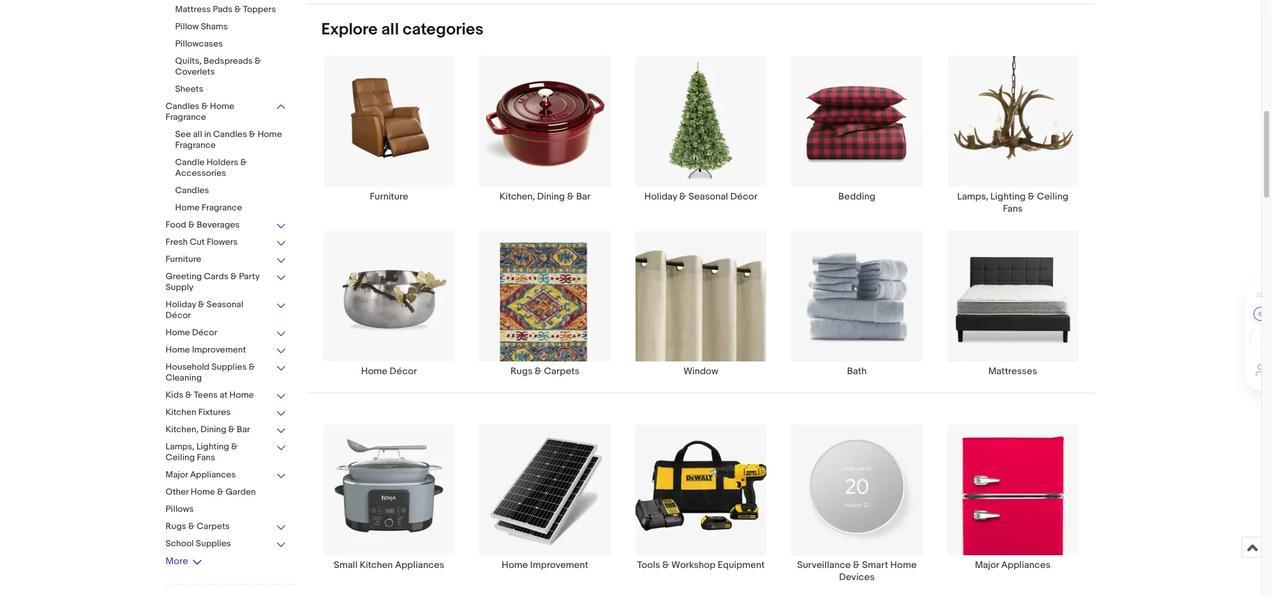 Task type: describe. For each thing, give the bounding box(es) containing it.
home improvement
[[502, 560, 588, 572]]

surveillance & smart home devices
[[797, 560, 917, 584]]

accessories
[[175, 168, 226, 179]]

lamps, inside the lamps, lighting & ceiling fans
[[957, 191, 988, 203]]

quilts,
[[175, 56, 202, 66]]

see all in candles & home fragrance link
[[175, 129, 287, 152]]

home improvement button
[[166, 345, 287, 357]]

major appliances link
[[935, 424, 1091, 584]]

dining inside mattress pads & toppers pillow shams pillowcases quilts, bedspreads & coverlets sheets candles & home fragrance see all in candles & home fragrance candle holders & accessories candles home fragrance food & beverages fresh cut flowers furniture greeting cards & party supply holiday & seasonal décor home décor home improvement household supplies & cleaning kids & teens at home kitchen fixtures kitchen, dining & bar lamps, lighting & ceiling fans major appliances other home & garden pillows rugs & carpets school supplies
[[201, 424, 226, 435]]

garden
[[226, 487, 256, 498]]

at
[[220, 390, 227, 401]]

kitchen, dining & bar button
[[166, 424, 287, 436]]

workshop
[[671, 560, 716, 572]]

tools & workshop equipment link
[[623, 424, 779, 584]]

home inside surveillance & smart home devices
[[890, 560, 917, 572]]

pillows link
[[166, 504, 287, 516]]

mattress pads & toppers pillow shams pillowcases quilts, bedspreads & coverlets sheets candles & home fragrance see all in candles & home fragrance candle holders & accessories candles home fragrance food & beverages fresh cut flowers furniture greeting cards & party supply holiday & seasonal décor home décor home improvement household supplies & cleaning kids & teens at home kitchen fixtures kitchen, dining & bar lamps, lighting & ceiling fans major appliances other home & garden pillows rugs & carpets school supplies
[[166, 4, 282, 549]]

major appliances button
[[166, 470, 287, 482]]

sheets
[[175, 84, 203, 94]]

tools & workshop equipment
[[637, 560, 765, 572]]

pillowcases
[[175, 38, 223, 49]]

cleaning
[[166, 373, 202, 383]]

rugs & carpets button
[[166, 521, 287, 533]]

furniture link
[[311, 55, 467, 215]]

furniture inside mattress pads & toppers pillow shams pillowcases quilts, bedspreads & coverlets sheets candles & home fragrance see all in candles & home fragrance candle holders & accessories candles home fragrance food & beverages fresh cut flowers furniture greeting cards & party supply holiday & seasonal décor home décor home improvement household supplies & cleaning kids & teens at home kitchen fixtures kitchen, dining & bar lamps, lighting & ceiling fans major appliances other home & garden pillows rugs & carpets school supplies
[[166, 254, 201, 265]]

tools
[[637, 560, 660, 572]]

bedding
[[838, 191, 875, 203]]

more
[[166, 556, 188, 568]]

candles & home fragrance button
[[166, 101, 287, 124]]

& inside holiday & seasonal décor link
[[679, 191, 686, 203]]

surveillance
[[797, 560, 851, 572]]

mattresses
[[988, 366, 1037, 378]]

school
[[166, 539, 194, 549]]

1 horizontal spatial bar
[[576, 191, 590, 203]]

pillow shams link
[[175, 21, 287, 33]]

all inside mattress pads & toppers pillow shams pillowcases quilts, bedspreads & coverlets sheets candles & home fragrance see all in candles & home fragrance candle holders & accessories candles home fragrance food & beverages fresh cut flowers furniture greeting cards & party supply holiday & seasonal décor home décor home improvement household supplies & cleaning kids & teens at home kitchen fixtures kitchen, dining & bar lamps, lighting & ceiling fans major appliances other home & garden pillows rugs & carpets school supplies
[[193, 129, 202, 140]]

categories
[[403, 20, 484, 39]]

furniture button
[[166, 254, 287, 266]]

holiday & seasonal décor button
[[166, 299, 287, 322]]

& inside rugs & carpets link
[[535, 366, 542, 378]]

0 vertical spatial furniture
[[370, 191, 408, 203]]

see
[[175, 129, 191, 140]]

bedspreads
[[204, 56, 253, 66]]

home décor button
[[166, 327, 287, 339]]

0 vertical spatial candles
[[166, 101, 200, 112]]

home fragrance link
[[175, 202, 287, 214]]

1 horizontal spatial rugs
[[510, 366, 533, 378]]

explore
[[321, 20, 378, 39]]

pads
[[213, 4, 233, 15]]

other
[[166, 487, 189, 498]]

small kitchen appliances link
[[311, 424, 467, 584]]

home décor
[[361, 366, 417, 378]]

bath link
[[779, 230, 935, 378]]

home décor link
[[311, 230, 467, 378]]

fans inside mattress pads & toppers pillow shams pillowcases quilts, bedspreads & coverlets sheets candles & home fragrance see all in candles & home fragrance candle holders & accessories candles home fragrance food & beverages fresh cut flowers furniture greeting cards & party supply holiday & seasonal décor home décor home improvement household supplies & cleaning kids & teens at home kitchen fixtures kitchen, dining & bar lamps, lighting & ceiling fans major appliances other home & garden pillows rugs & carpets school supplies
[[197, 452, 215, 463]]

major appliances
[[975, 560, 1051, 572]]

food
[[166, 219, 186, 230]]

kitchen, dining & bar link
[[467, 55, 623, 215]]

candle holders & accessories link
[[175, 157, 287, 180]]

household
[[166, 362, 209, 373]]

in
[[204, 129, 211, 140]]

teens
[[194, 390, 218, 401]]

greeting
[[166, 271, 202, 282]]

lamps, lighting & ceiling fans
[[957, 191, 1068, 215]]

carpets inside mattress pads & toppers pillow shams pillowcases quilts, bedspreads & coverlets sheets candles & home fragrance see all in candles & home fragrance candle holders & accessories candles home fragrance food & beverages fresh cut flowers furniture greeting cards & party supply holiday & seasonal décor home décor home improvement household supplies & cleaning kids & teens at home kitchen fixtures kitchen, dining & bar lamps, lighting & ceiling fans major appliances other home & garden pillows rugs & carpets school supplies
[[197, 521, 230, 532]]

kitchen fixtures button
[[166, 407, 287, 419]]

quilts, bedspreads & coverlets link
[[175, 56, 287, 78]]

holiday inside holiday & seasonal décor link
[[644, 191, 677, 203]]

sheets link
[[175, 84, 287, 96]]

flowers
[[207, 237, 238, 248]]

lamps, lighting & ceiling fans button
[[166, 442, 287, 465]]

more button
[[166, 556, 202, 568]]

& inside the lamps, lighting & ceiling fans
[[1028, 191, 1035, 203]]

bedding link
[[779, 55, 935, 215]]

kitchen inside mattress pads & toppers pillow shams pillowcases quilts, bedspreads & coverlets sheets candles & home fragrance see all in candles & home fragrance candle holders & accessories candles home fragrance food & beverages fresh cut flowers furniture greeting cards & party supply holiday & seasonal décor home décor home improvement household supplies & cleaning kids & teens at home kitchen fixtures kitchen, dining & bar lamps, lighting & ceiling fans major appliances other home & garden pillows rugs & carpets school supplies
[[166, 407, 196, 418]]

1 vertical spatial fragrance
[[175, 140, 216, 151]]

holiday & seasonal décor
[[644, 191, 757, 203]]

ceiling inside the lamps, lighting & ceiling fans
[[1037, 191, 1068, 203]]

1 vertical spatial supplies
[[196, 539, 231, 549]]

cut
[[190, 237, 205, 248]]

mattress
[[175, 4, 211, 15]]

rugs & carpets link
[[467, 230, 623, 378]]

1 horizontal spatial appliances
[[395, 560, 444, 572]]

cards
[[204, 271, 228, 282]]

greeting cards & party supply button
[[166, 271, 287, 294]]

1 horizontal spatial dining
[[537, 191, 565, 203]]

improvement inside mattress pads & toppers pillow shams pillowcases quilts, bedspreads & coverlets sheets candles & home fragrance see all in candles & home fragrance candle holders & accessories candles home fragrance food & beverages fresh cut flowers furniture greeting cards & party supply holiday & seasonal décor home décor home improvement household supplies & cleaning kids & teens at home kitchen fixtures kitchen, dining & bar lamps, lighting & ceiling fans major appliances other home & garden pillows rugs & carpets school supplies
[[192, 345, 246, 355]]

fixtures
[[198, 407, 231, 418]]

surveillance & smart home devices link
[[779, 424, 935, 584]]



Task type: vqa. For each thing, say whether or not it's contained in the screenshot.
the topmost 'Major'
yes



Task type: locate. For each thing, give the bounding box(es) containing it.
1 horizontal spatial holiday
[[644, 191, 677, 203]]

home
[[210, 101, 234, 112], [258, 129, 282, 140], [175, 202, 200, 213], [166, 327, 190, 338], [166, 345, 190, 355], [361, 366, 387, 378], [229, 390, 254, 401], [191, 487, 215, 498], [502, 560, 528, 572], [890, 560, 917, 572]]

candles
[[166, 101, 200, 112], [213, 129, 247, 140], [175, 185, 209, 196]]

kitchen right small
[[360, 560, 393, 572]]

0 horizontal spatial furniture
[[166, 254, 201, 265]]

1 horizontal spatial lamps,
[[957, 191, 988, 203]]

pillow
[[175, 21, 199, 32]]

1 vertical spatial improvement
[[530, 560, 588, 572]]

1 horizontal spatial kitchen,
[[499, 191, 535, 203]]

0 horizontal spatial kitchen
[[166, 407, 196, 418]]

small
[[334, 560, 358, 572]]

0 horizontal spatial lamps,
[[166, 442, 195, 452]]

lamps, lighting & ceiling fans link
[[935, 55, 1091, 215]]

0 horizontal spatial kitchen,
[[166, 424, 199, 435]]

1 vertical spatial rugs
[[166, 521, 186, 532]]

1 vertical spatial holiday
[[166, 299, 196, 310]]

0 horizontal spatial fans
[[197, 452, 215, 463]]

major
[[166, 470, 188, 480], [975, 560, 999, 572]]

school supplies button
[[166, 539, 287, 551]]

lighting inside the lamps, lighting & ceiling fans
[[990, 191, 1026, 203]]

0 horizontal spatial seasonal
[[207, 299, 243, 310]]

appliances
[[190, 470, 236, 480], [395, 560, 444, 572], [1001, 560, 1051, 572]]

appliances inside mattress pads & toppers pillow shams pillowcases quilts, bedspreads & coverlets sheets candles & home fragrance see all in candles & home fragrance candle holders & accessories candles home fragrance food & beverages fresh cut flowers furniture greeting cards & party supply holiday & seasonal décor home décor home improvement household supplies & cleaning kids & teens at home kitchen fixtures kitchen, dining & bar lamps, lighting & ceiling fans major appliances other home & garden pillows rugs & carpets school supplies
[[190, 470, 236, 480]]

0 vertical spatial carpets
[[544, 366, 580, 378]]

0 horizontal spatial all
[[193, 129, 202, 140]]

2 vertical spatial candles
[[175, 185, 209, 196]]

1 vertical spatial lighting
[[196, 442, 229, 452]]

1 vertical spatial carpets
[[197, 521, 230, 532]]

1 horizontal spatial carpets
[[544, 366, 580, 378]]

window link
[[623, 230, 779, 378]]

kitchen down kids
[[166, 407, 196, 418]]

kitchen
[[166, 407, 196, 418], [360, 560, 393, 572]]

1 horizontal spatial kitchen
[[360, 560, 393, 572]]

lamps, inside mattress pads & toppers pillow shams pillowcases quilts, bedspreads & coverlets sheets candles & home fragrance see all in candles & home fragrance candle holders & accessories candles home fragrance food & beverages fresh cut flowers furniture greeting cards & party supply holiday & seasonal décor home décor home improvement household supplies & cleaning kids & teens at home kitchen fixtures kitchen, dining & bar lamps, lighting & ceiling fans major appliances other home & garden pillows rugs & carpets school supplies
[[166, 442, 195, 452]]

1 horizontal spatial seasonal
[[688, 191, 728, 203]]

1 vertical spatial lamps,
[[166, 442, 195, 452]]

equipment
[[718, 560, 765, 572]]

bar
[[576, 191, 590, 203], [237, 424, 250, 435]]

pillowcases link
[[175, 38, 287, 50]]

1 vertical spatial furniture
[[166, 254, 201, 265]]

2 vertical spatial fragrance
[[202, 202, 242, 213]]

1 vertical spatial bar
[[237, 424, 250, 435]]

candle
[[175, 157, 205, 168]]

small kitchen appliances
[[334, 560, 444, 572]]

holiday & seasonal décor link
[[623, 55, 779, 215]]

0 vertical spatial lighting
[[990, 191, 1026, 203]]

1 vertical spatial fans
[[197, 452, 215, 463]]

candles link
[[175, 185, 287, 197]]

fans
[[1003, 203, 1023, 215], [197, 452, 215, 463]]

1 vertical spatial major
[[975, 560, 999, 572]]

0 vertical spatial holiday
[[644, 191, 677, 203]]

0 horizontal spatial rugs
[[166, 521, 186, 532]]

1 vertical spatial ceiling
[[166, 452, 195, 463]]

seasonal inside mattress pads & toppers pillow shams pillowcases quilts, bedspreads & coverlets sheets candles & home fragrance see all in candles & home fragrance candle holders & accessories candles home fragrance food & beverages fresh cut flowers furniture greeting cards & party supply holiday & seasonal décor home décor home improvement household supplies & cleaning kids & teens at home kitchen fixtures kitchen, dining & bar lamps, lighting & ceiling fans major appliances other home & garden pillows rugs & carpets school supplies
[[207, 299, 243, 310]]

holiday inside mattress pads & toppers pillow shams pillowcases quilts, bedspreads & coverlets sheets candles & home fragrance see all in candles & home fragrance candle holders & accessories candles home fragrance food & beverages fresh cut flowers furniture greeting cards & party supply holiday & seasonal décor home décor home improvement household supplies & cleaning kids & teens at home kitchen fixtures kitchen, dining & bar lamps, lighting & ceiling fans major appliances other home & garden pillows rugs & carpets school supplies
[[166, 299, 196, 310]]

all right explore
[[381, 20, 399, 39]]

kids
[[166, 390, 183, 401]]

supplies down home improvement dropdown button at the bottom left of the page
[[211, 362, 247, 373]]

0 horizontal spatial bar
[[237, 424, 250, 435]]

0 horizontal spatial ceiling
[[166, 452, 195, 463]]

kitchen, inside kitchen, dining & bar link
[[499, 191, 535, 203]]

1 horizontal spatial major
[[975, 560, 999, 572]]

fragrance up beverages
[[202, 202, 242, 213]]

ceiling
[[1037, 191, 1068, 203], [166, 452, 195, 463]]

major inside mattress pads & toppers pillow shams pillowcases quilts, bedspreads & coverlets sheets candles & home fragrance see all in candles & home fragrance candle holders & accessories candles home fragrance food & beverages fresh cut flowers furniture greeting cards & party supply holiday & seasonal décor home décor home improvement household supplies & cleaning kids & teens at home kitchen fixtures kitchen, dining & bar lamps, lighting & ceiling fans major appliances other home & garden pillows rugs & carpets school supplies
[[166, 470, 188, 480]]

fresh cut flowers button
[[166, 237, 287, 249]]

0 vertical spatial dining
[[537, 191, 565, 203]]

0 vertical spatial rugs
[[510, 366, 533, 378]]

0 vertical spatial all
[[381, 20, 399, 39]]

1 horizontal spatial fans
[[1003, 203, 1023, 215]]

ceiling inside mattress pads & toppers pillow shams pillowcases quilts, bedspreads & coverlets sheets candles & home fragrance see all in candles & home fragrance candle holders & accessories candles home fragrance food & beverages fresh cut flowers furniture greeting cards & party supply holiday & seasonal décor home décor home improvement household supplies & cleaning kids & teens at home kitchen fixtures kitchen, dining & bar lamps, lighting & ceiling fans major appliances other home & garden pillows rugs & carpets school supplies
[[166, 452, 195, 463]]

1 vertical spatial candles
[[213, 129, 247, 140]]

other home & garden link
[[166, 487, 287, 499]]

0 vertical spatial major
[[166, 470, 188, 480]]

party
[[239, 271, 260, 282]]

0 horizontal spatial appliances
[[190, 470, 236, 480]]

0 horizontal spatial holiday
[[166, 299, 196, 310]]

lighting inside mattress pads & toppers pillow shams pillowcases quilts, bedspreads & coverlets sheets candles & home fragrance see all in candles & home fragrance candle holders & accessories candles home fragrance food & beverages fresh cut flowers furniture greeting cards & party supply holiday & seasonal décor home décor home improvement household supplies & cleaning kids & teens at home kitchen fixtures kitchen, dining & bar lamps, lighting & ceiling fans major appliances other home & garden pillows rugs & carpets school supplies
[[196, 442, 229, 452]]

toppers
[[243, 4, 276, 15]]

bar inside mattress pads & toppers pillow shams pillowcases quilts, bedspreads & coverlets sheets candles & home fragrance see all in candles & home fragrance candle holders & accessories candles home fragrance food & beverages fresh cut flowers furniture greeting cards & party supply holiday & seasonal décor home décor home improvement household supplies & cleaning kids & teens at home kitchen fixtures kitchen, dining & bar lamps, lighting & ceiling fans major appliances other home & garden pillows rugs & carpets school supplies
[[237, 424, 250, 435]]

candles down candles & home fragrance dropdown button
[[213, 129, 247, 140]]

1 horizontal spatial improvement
[[530, 560, 588, 572]]

décor
[[730, 191, 757, 203], [166, 310, 191, 321], [192, 327, 217, 338], [390, 366, 417, 378]]

kitchen, inside mattress pads & toppers pillow shams pillowcases quilts, bedspreads & coverlets sheets candles & home fragrance see all in candles & home fragrance candle holders & accessories candles home fragrance food & beverages fresh cut flowers furniture greeting cards & party supply holiday & seasonal décor home décor home improvement household supplies & cleaning kids & teens at home kitchen fixtures kitchen, dining & bar lamps, lighting & ceiling fans major appliances other home & garden pillows rugs & carpets school supplies
[[166, 424, 199, 435]]

fragrance up candle
[[175, 140, 216, 151]]

shams
[[201, 21, 228, 32]]

lighting
[[990, 191, 1026, 203], [196, 442, 229, 452]]

candles down the 'sheets'
[[166, 101, 200, 112]]

furniture
[[370, 191, 408, 203], [166, 254, 201, 265]]

2 horizontal spatial appliances
[[1001, 560, 1051, 572]]

fresh
[[166, 237, 188, 248]]

home improvement link
[[467, 424, 623, 584]]

fragrance
[[166, 112, 206, 123], [175, 140, 216, 151], [202, 202, 242, 213]]

0 horizontal spatial dining
[[201, 424, 226, 435]]

&
[[234, 4, 241, 15], [255, 56, 261, 66], [201, 101, 208, 112], [249, 129, 256, 140], [240, 157, 247, 168], [567, 191, 574, 203], [679, 191, 686, 203], [1028, 191, 1035, 203], [188, 219, 195, 230], [230, 271, 237, 282], [198, 299, 205, 310], [249, 362, 255, 373], [535, 366, 542, 378], [185, 390, 192, 401], [228, 424, 235, 435], [231, 442, 238, 452], [217, 487, 224, 498], [188, 521, 195, 532], [662, 560, 669, 572], [853, 560, 860, 572]]

1 horizontal spatial ceiling
[[1037, 191, 1068, 203]]

1 horizontal spatial lighting
[[990, 191, 1026, 203]]

bath
[[847, 366, 867, 378]]

fans inside the lamps, lighting & ceiling fans
[[1003, 203, 1023, 215]]

candles down the accessories
[[175, 185, 209, 196]]

supply
[[166, 282, 193, 293]]

& inside the tools & workshop equipment link
[[662, 560, 669, 572]]

0 vertical spatial lamps,
[[957, 191, 988, 203]]

kids & teens at home button
[[166, 390, 287, 402]]

0 horizontal spatial carpets
[[197, 521, 230, 532]]

devices
[[839, 572, 875, 584]]

pillows
[[166, 504, 194, 515]]

supplies down rugs & carpets dropdown button at the bottom of the page
[[196, 539, 231, 549]]

0 vertical spatial ceiling
[[1037, 191, 1068, 203]]

0 horizontal spatial major
[[166, 470, 188, 480]]

& inside kitchen, dining & bar link
[[567, 191, 574, 203]]

0 vertical spatial supplies
[[211, 362, 247, 373]]

1 horizontal spatial all
[[381, 20, 399, 39]]

mattress pads & toppers link
[[175, 4, 287, 16]]

1 vertical spatial dining
[[201, 424, 226, 435]]

kitchen, dining & bar
[[499, 191, 590, 203]]

1 vertical spatial kitchen
[[360, 560, 393, 572]]

mattresses link
[[935, 230, 1091, 378]]

carpets
[[544, 366, 580, 378], [197, 521, 230, 532]]

dining
[[537, 191, 565, 203], [201, 424, 226, 435]]

0 vertical spatial kitchen
[[166, 407, 196, 418]]

0 vertical spatial fans
[[1003, 203, 1023, 215]]

holiday
[[644, 191, 677, 203], [166, 299, 196, 310]]

0 horizontal spatial lighting
[[196, 442, 229, 452]]

1 vertical spatial all
[[193, 129, 202, 140]]

rugs inside mattress pads & toppers pillow shams pillowcases quilts, bedspreads & coverlets sheets candles & home fragrance see all in candles & home fragrance candle holders & accessories candles home fragrance food & beverages fresh cut flowers furniture greeting cards & party supply holiday & seasonal décor home décor home improvement household supplies & cleaning kids & teens at home kitchen fixtures kitchen, dining & bar lamps, lighting & ceiling fans major appliances other home & garden pillows rugs & carpets school supplies
[[166, 521, 186, 532]]

0 vertical spatial fragrance
[[166, 112, 206, 123]]

holders
[[207, 157, 238, 168]]

window
[[684, 366, 718, 378]]

& inside surveillance & smart home devices
[[853, 560, 860, 572]]

0 vertical spatial seasonal
[[688, 191, 728, 203]]

0 vertical spatial kitchen,
[[499, 191, 535, 203]]

1 horizontal spatial furniture
[[370, 191, 408, 203]]

rugs
[[510, 366, 533, 378], [166, 521, 186, 532]]

kitchen,
[[499, 191, 535, 203], [166, 424, 199, 435]]

1 vertical spatial kitchen,
[[166, 424, 199, 435]]

0 horizontal spatial improvement
[[192, 345, 246, 355]]

rugs & carpets
[[510, 366, 580, 378]]

fragrance up 'see'
[[166, 112, 206, 123]]

0 vertical spatial improvement
[[192, 345, 246, 355]]

explore all categories
[[321, 20, 484, 39]]

household supplies & cleaning button
[[166, 362, 287, 385]]

coverlets
[[175, 66, 215, 77]]

smart
[[862, 560, 888, 572]]

0 vertical spatial bar
[[576, 191, 590, 203]]

all left in
[[193, 129, 202, 140]]

beverages
[[197, 219, 240, 230]]

1 vertical spatial seasonal
[[207, 299, 243, 310]]



